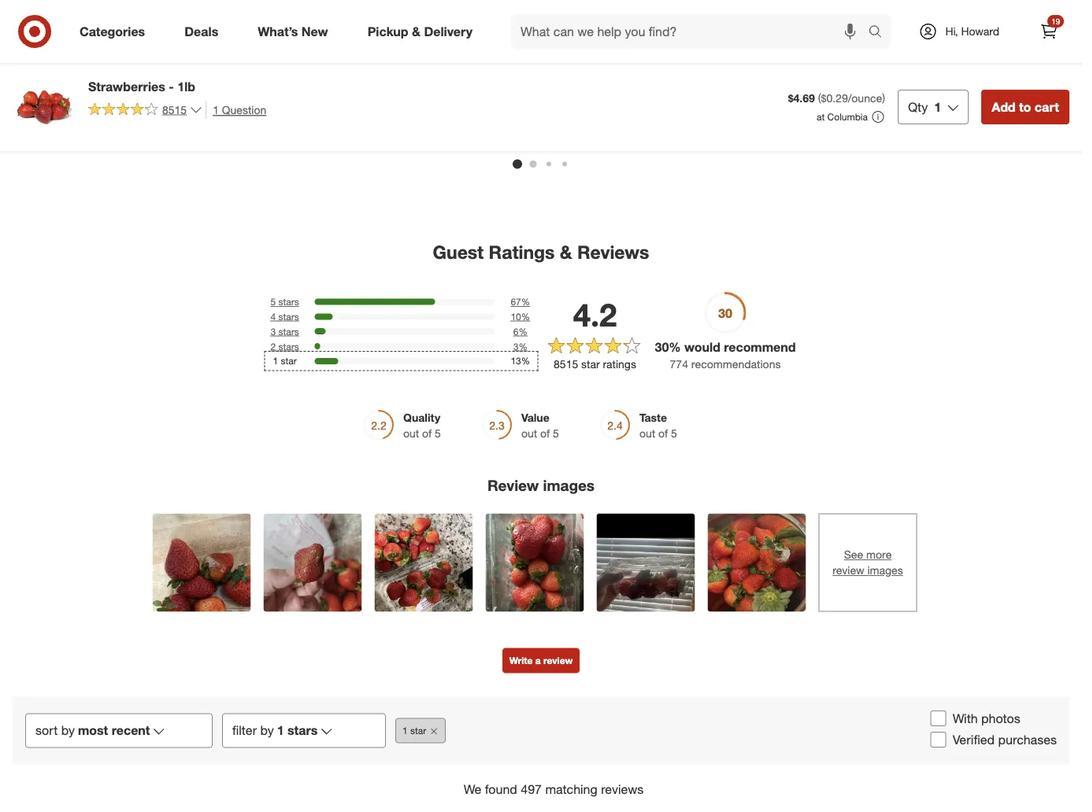 Task type: describe. For each thing, give the bounding box(es) containing it.
star inside button
[[410, 725, 426, 737]]

13
[[511, 355, 521, 367]]

olipop cherry cola prebiotic soda - 12 fl oz image
[[825, 0, 955, 55]]

67 %
[[511, 296, 530, 308]]

value out of 5
[[521, 411, 559, 440]]

sort
[[35, 723, 58, 739]]

add to cart button
[[981, 90, 1070, 124]]

10
[[511, 311, 521, 323]]

categories
[[80, 24, 145, 39]]

guest review image 1 of 12, zoom in image
[[152, 514, 251, 612]]

more
[[866, 548, 892, 562]]

8515 for 8515
[[162, 103, 187, 116]]

strawberries
[[88, 79, 165, 94]]

with photos
[[953, 711, 1020, 727]]

6 %
[[513, 326, 528, 338]]

hi,
[[945, 24, 958, 38]]

$10.99 link
[[504, 0, 633, 131]]

$3.39 bolthouse farms perfectly protein v sponsored
[[986, 64, 1082, 131]]

search
[[861, 25, 899, 41]]

deals
[[184, 24, 218, 39]]

oz inside $2.49 olipop classic grape sparkling tonic - 12 fl oz sponsored
[[292, 92, 304, 105]]

sort by most recent
[[35, 723, 150, 739]]

% for 3
[[519, 341, 528, 352]]

new
[[302, 24, 328, 39]]

strawberry
[[665, 92, 719, 105]]

image of strawberries - 1lb image
[[13, 76, 76, 139]]

fl inside $2.79 de la calle tropical ponche tepache - 12 fl oz sponsored
[[130, 92, 135, 105]]

quality
[[403, 411, 440, 425]]

2 horizontal spatial star
[[581, 357, 600, 371]]

with
[[953, 711, 978, 727]]

value
[[521, 411, 549, 425]]

categories link
[[66, 14, 165, 49]]

hi, howard
[[945, 24, 999, 38]]

$2.79 for $2.79 de la calle tropical ponche tepache - 12 fl oz sponsored
[[22, 64, 49, 78]]

most
[[78, 723, 108, 739]]

see
[[844, 548, 863, 562]]

8515 star ratings
[[554, 357, 636, 371]]

stars for 3 stars
[[278, 326, 299, 338]]

recent
[[112, 723, 150, 739]]

1 question
[[213, 103, 266, 117]]

ratings
[[489, 241, 555, 263]]

out for value out of 5
[[521, 427, 537, 440]]

Verified purchases checkbox
[[931, 732, 946, 748]]

howard
[[961, 24, 999, 38]]

tonic
[[232, 92, 258, 105]]

$3.19 bolthouse farms strawberry banana - 15.2 fl oz
[[665, 64, 791, 119]]

purchases
[[998, 732, 1057, 748]]

12 for olipop cherry cola prebiotic soda - 12 fl oz
[[909, 92, 921, 105]]

at
[[817, 111, 825, 123]]

of for value
[[540, 427, 550, 440]]

4
[[270, 311, 276, 323]]

0 horizontal spatial star
[[281, 355, 297, 367]]

strawberries - 1lb
[[88, 79, 195, 94]]

guest review image 2 of 12, zoom in image
[[263, 514, 362, 612]]

1 inside 1 star button
[[402, 725, 408, 737]]

de la calle tropical ponche tepache - 12 fl oz image
[[22, 0, 151, 55]]

by for filter by
[[260, 723, 274, 739]]

$2.79 for $2.79
[[343, 64, 370, 78]]

19
[[1051, 16, 1060, 26]]

$2.49 olipop cherry cola prebiotic soda - 12 fl oz sponsored
[[825, 64, 944, 117]]

5 for quality out of 5
[[435, 427, 441, 440]]

0 vertical spatial &
[[412, 24, 421, 39]]

$2.49 for olipop classic grape sparkling tonic - 12 fl oz
[[183, 64, 210, 78]]

% for 10
[[521, 311, 530, 323]]

see more review images
[[833, 548, 903, 578]]

12 inside $2.79 de la calle tropical ponche tepache - 12 fl oz sponsored
[[114, 92, 127, 105]]

$0.29
[[821, 91, 848, 105]]

verified purchases
[[953, 732, 1057, 748]]

search button
[[861, 14, 899, 52]]

what's new
[[258, 24, 328, 39]]

- left 1lb
[[169, 79, 174, 94]]

filter
[[232, 723, 257, 739]]

la
[[39, 78, 51, 92]]

write
[[509, 655, 533, 667]]

farms for banana
[[718, 78, 748, 92]]

columbia
[[827, 111, 868, 123]]

reviews
[[577, 241, 649, 263]]

protein
[[1033, 92, 1068, 105]]

5 stars
[[270, 296, 299, 308]]

guest
[[433, 241, 484, 263]]

out for quality out of 5
[[403, 427, 419, 440]]

1 question link
[[206, 101, 266, 119]]

$2.49 olipop classic grape sparkling tonic - 12 fl oz sponsored
[[183, 64, 304, 117]]

guest review image 4 of 12, zoom in image
[[486, 514, 584, 612]]

6
[[513, 326, 519, 338]]

$4.69 ( $0.29 /ounce )
[[788, 91, 885, 105]]

write a review
[[509, 655, 573, 667]]

fl inside $2.49 olipop classic grape sparkling tonic - 12 fl oz sponsored
[[284, 92, 289, 105]]

% for 30
[[669, 340, 681, 355]]

olipop for olipop cherry cola prebiotic soda - 12 fl oz
[[825, 78, 865, 92]]

0 horizontal spatial 1 star
[[273, 355, 297, 367]]

a
[[535, 655, 541, 667]]

19 link
[[1032, 14, 1066, 49]]

once upon a farm organic smart blend kids' snack variety pack - 12.8oz/4ct pouches image
[[504, 0, 633, 55]]

10 %
[[511, 311, 530, 323]]

4 stars
[[270, 311, 299, 323]]

4.2
[[573, 295, 617, 334]]

30
[[655, 340, 669, 355]]

pickup & delivery
[[368, 24, 473, 39]]

guest review image 5 of 12, zoom in image
[[597, 514, 695, 612]]

/ounce
[[848, 91, 882, 105]]

taste
[[639, 411, 667, 425]]

$3.39
[[986, 64, 1013, 78]]

fl inside $3.19 bolthouse farms strawberry banana - 15.2 fl oz
[[665, 105, 670, 119]]

bolthouse farms strawberry banana - 15.2 fl oz image
[[665, 0, 794, 55]]

de la calle pineapple chili tepache - 12 fl oz image
[[343, 0, 473, 55]]

$2.79 link
[[343, 0, 473, 117]]

what's
[[258, 24, 298, 39]]

stars for 4 stars
[[278, 311, 299, 323]]

30 % would recommend 774 recommendations
[[655, 340, 796, 371]]

reviews
[[601, 782, 644, 797]]

1 horizontal spatial &
[[560, 241, 572, 263]]



Task type: locate. For each thing, give the bounding box(es) containing it.
review for see more review images
[[833, 564, 864, 578]]

calle
[[54, 78, 79, 92]]

1 horizontal spatial of
[[540, 427, 550, 440]]

review down see
[[833, 564, 864, 578]]

ratings
[[603, 357, 636, 371]]

olipop for olipop classic grape sparkling tonic - 12 fl oz
[[183, 78, 223, 92]]

1 12 from the left
[[114, 92, 127, 105]]

images inside see more review images
[[867, 564, 903, 578]]

$2.49 inside $2.49 olipop classic grape sparkling tonic - 12 fl oz sponsored
[[183, 64, 210, 78]]

taste out of 5
[[639, 411, 677, 440]]

2 $2.79 from the left
[[343, 64, 370, 78]]

sponsored inside $2.79 de la calle tropical ponche tepache - 12 fl oz sponsored
[[22, 105, 69, 117]]

oz inside $3.19 bolthouse farms strawberry banana - 15.2 fl oz
[[673, 105, 685, 119]]

3 out from the left
[[639, 427, 655, 440]]

stars for 2 stars
[[278, 341, 299, 352]]

& right the pickup
[[412, 24, 421, 39]]

out down quality
[[403, 427, 419, 440]]

bolthouse for $3.19
[[665, 78, 715, 92]]

1 horizontal spatial $2.79
[[343, 64, 370, 78]]

1 horizontal spatial images
[[867, 564, 903, 578]]

3 of from the left
[[658, 427, 668, 440]]

pickup & delivery link
[[354, 14, 492, 49]]

% for 13
[[521, 355, 530, 367]]

0 horizontal spatial sponsored
[[22, 105, 69, 117]]

% down 3 %
[[521, 355, 530, 367]]

fl inside $2.49 olipop cherry cola prebiotic soda - 12 fl oz sponsored
[[924, 92, 930, 105]]

guest ratings & reviews
[[433, 241, 649, 263]]

8515 for 8515 star ratings
[[554, 357, 578, 371]]

1 olipop from the left
[[183, 78, 223, 92]]

0 vertical spatial images
[[543, 476, 595, 494]]

$3.19
[[665, 64, 692, 78]]

farms left 15.2
[[718, 78, 748, 92]]

$2.49 inside $2.49 olipop cherry cola prebiotic soda - 12 fl oz sponsored
[[825, 64, 852, 78]]

oz right 'tonic'
[[292, 92, 304, 105]]

8515 link
[[88, 101, 203, 120]]

oz right qty
[[933, 92, 944, 105]]

0 horizontal spatial 3
[[270, 326, 276, 338]]

(
[[818, 91, 821, 105]]

of inside value out of 5
[[540, 427, 550, 440]]

% up 6 %
[[521, 311, 530, 323]]

recommendations
[[691, 357, 781, 371]]

1 horizontal spatial sponsored
[[183, 105, 229, 117]]

2 horizontal spatial of
[[658, 427, 668, 440]]

0 horizontal spatial 12
[[114, 92, 127, 105]]

write a review button
[[502, 649, 580, 674]]

0 horizontal spatial out
[[403, 427, 419, 440]]

farms
[[718, 78, 748, 92], [1039, 78, 1070, 92]]

$2.49 for olipop cherry cola prebiotic soda - 12 fl oz
[[825, 64, 852, 78]]

verified
[[953, 732, 995, 748]]

ponche
[[22, 92, 59, 105]]

774
[[670, 357, 688, 371]]

% inside 30 % would recommend 774 recommendations
[[669, 340, 681, 355]]

3 down '6'
[[513, 341, 519, 352]]

olipop right (
[[825, 78, 865, 92]]

5 up 4
[[270, 296, 276, 308]]

% up 13 %
[[519, 341, 528, 352]]

bolthouse inside $3.39 bolthouse farms perfectly protein v sponsored
[[986, 78, 1036, 92]]

quality out of 5
[[403, 411, 441, 440]]

-
[[169, 79, 174, 94], [107, 92, 111, 105], [261, 92, 265, 105], [763, 92, 767, 105], [901, 92, 905, 105]]

out inside "quality out of 5"
[[403, 427, 419, 440]]

- inside $3.19 bolthouse farms strawberry banana - 15.2 fl oz
[[763, 92, 767, 105]]

- inside $2.49 olipop cherry cola prebiotic soda - 12 fl oz sponsored
[[901, 92, 905, 105]]

1 out from the left
[[403, 427, 419, 440]]

sponsored inside $2.49 olipop cherry cola prebiotic soda - 12 fl oz sponsored
[[825, 105, 872, 117]]

$10.99
[[504, 64, 537, 78]]

out inside taste out of 5
[[639, 427, 655, 440]]

stars up 4 stars
[[278, 296, 299, 308]]

farms inside $3.39 bolthouse farms perfectly protein v sponsored
[[1039, 78, 1070, 92]]

%
[[521, 296, 530, 308], [521, 311, 530, 323], [519, 326, 528, 338], [669, 340, 681, 355], [519, 341, 528, 352], [521, 355, 530, 367]]

1 vertical spatial review
[[543, 655, 573, 667]]

2
[[270, 341, 276, 352]]

1 horizontal spatial review
[[833, 564, 864, 578]]

stars up the 2 stars
[[278, 326, 299, 338]]

&
[[412, 24, 421, 39], [560, 241, 572, 263]]

qty
[[908, 99, 928, 115]]

sponsored down la
[[22, 105, 69, 117]]

bolthouse up add
[[986, 78, 1036, 92]]

0 vertical spatial 8515
[[162, 103, 187, 116]]

of inside "quality out of 5"
[[422, 427, 432, 440]]

olipop inside $2.49 olipop classic grape sparkling tonic - 12 fl oz sponsored
[[183, 78, 223, 92]]

$2.49 up 1lb
[[183, 64, 210, 78]]

banana
[[722, 92, 759, 105]]

With photos checkbox
[[931, 711, 946, 727]]

of down value
[[540, 427, 550, 440]]

1 star inside button
[[402, 725, 426, 737]]

olipop left classic
[[183, 78, 223, 92]]

guest review image 6 of 12, zoom in image
[[708, 514, 806, 612]]

$2.79 de la calle tropical ponche tepache - 12 fl oz sponsored
[[22, 64, 150, 117]]

0 horizontal spatial olipop
[[183, 78, 223, 92]]

1 horizontal spatial 1 star
[[402, 725, 426, 737]]

$2.49 up $4.69 ( $0.29 /ounce ) in the right of the page
[[825, 64, 852, 78]]

5
[[270, 296, 276, 308], [435, 427, 441, 440], [553, 427, 559, 440], [671, 427, 677, 440]]

2 12 from the left
[[268, 92, 281, 105]]

1 $2.49 from the left
[[183, 64, 210, 78]]

% for 67
[[521, 296, 530, 308]]

5 down quality
[[435, 427, 441, 440]]

2 out from the left
[[521, 427, 537, 440]]

0 vertical spatial review
[[833, 564, 864, 578]]

1 by from the left
[[61, 723, 75, 739]]

0 vertical spatial 1 star
[[273, 355, 297, 367]]

1 vertical spatial 3
[[513, 341, 519, 352]]

1 horizontal spatial by
[[260, 723, 274, 739]]

3 12 from the left
[[909, 92, 921, 105]]

5 down 774
[[671, 427, 677, 440]]

$2.79 inside "link"
[[343, 64, 370, 78]]

3 for 3 %
[[513, 341, 519, 352]]

- inside $2.49 olipop classic grape sparkling tonic - 12 fl oz sponsored
[[261, 92, 265, 105]]

$2.79 inside $2.79 de la calle tropical ponche tepache - 12 fl oz sponsored
[[22, 64, 49, 78]]

1 farms from the left
[[718, 78, 748, 92]]

oz inside $2.49 olipop cherry cola prebiotic soda - 12 fl oz sponsored
[[933, 92, 944, 105]]

olipop
[[183, 78, 223, 92], [825, 78, 865, 92]]

of down quality
[[422, 427, 432, 440]]

out inside value out of 5
[[521, 427, 537, 440]]

olipop inside $2.49 olipop cherry cola prebiotic soda - 12 fl oz sponsored
[[825, 78, 865, 92]]

images down more
[[867, 564, 903, 578]]

% up 3 %
[[519, 326, 528, 338]]

1 sponsored from the left
[[22, 105, 69, 117]]

see more review images button
[[819, 514, 917, 612]]

5 for taste out of 5
[[671, 427, 677, 440]]

2 bolthouse from the left
[[986, 78, 1036, 92]]

12 inside $2.49 olipop cherry cola prebiotic soda - 12 fl oz sponsored
[[909, 92, 921, 105]]

1 vertical spatial images
[[867, 564, 903, 578]]

- right tepache
[[107, 92, 111, 105]]

1 $2.79 from the left
[[22, 64, 49, 78]]

1 horizontal spatial 8515
[[554, 357, 578, 371]]

out down value
[[521, 427, 537, 440]]

0 vertical spatial 3
[[270, 326, 276, 338]]

fl down '$3.19'
[[665, 105, 670, 119]]

prebiotic
[[825, 92, 869, 105]]

farms inside $3.19 bolthouse farms strawberry banana - 15.2 fl oz
[[718, 78, 748, 92]]

sponsored down 1lb
[[183, 105, 229, 117]]

1 of from the left
[[422, 427, 432, 440]]

add
[[992, 99, 1016, 115]]

5 up review images
[[553, 427, 559, 440]]

oz
[[139, 92, 150, 105], [292, 92, 304, 105], [933, 92, 944, 105], [673, 105, 685, 119]]

1
[[934, 99, 941, 115], [213, 103, 219, 117], [273, 355, 278, 367], [277, 723, 284, 739], [402, 725, 408, 737]]

matching
[[545, 782, 598, 797]]

olipop classic grape sparkling tonic - 12 fl oz image
[[183, 0, 312, 55]]

by for sort by
[[61, 723, 75, 739]]

2 farms from the left
[[1039, 78, 1070, 92]]

1 horizontal spatial 12
[[268, 92, 281, 105]]

2 horizontal spatial sponsored
[[825, 105, 872, 117]]

$2.79 down the pickup
[[343, 64, 370, 78]]

bolthouse inside $3.19 bolthouse farms strawberry banana - 15.2 fl oz
[[665, 78, 715, 92]]

1 vertical spatial 8515
[[554, 357, 578, 371]]

0 horizontal spatial review
[[543, 655, 573, 667]]

1 vertical spatial &
[[560, 241, 572, 263]]

13 %
[[511, 355, 530, 367]]

2 horizontal spatial 12
[[909, 92, 921, 105]]

stars
[[278, 296, 299, 308], [278, 311, 299, 323], [278, 326, 299, 338], [278, 341, 299, 352], [287, 723, 318, 739]]

2 of from the left
[[540, 427, 550, 440]]

bolthouse for $3.39
[[986, 78, 1036, 92]]

sponsored for prebiotic
[[825, 105, 872, 117]]

v
[[1071, 92, 1077, 105]]

found
[[485, 782, 517, 797]]

bolthouse farms perfectly protein vanilla chai tea - 15.2oz image
[[986, 0, 1082, 55]]

stars down 3 stars
[[278, 341, 299, 352]]

3 down 4
[[270, 326, 276, 338]]

farms for protein
[[1039, 78, 1070, 92]]

stars for 5 stars
[[278, 296, 299, 308]]

fl right soda
[[924, 92, 930, 105]]

fl right 'tonic'
[[284, 92, 289, 105]]

soda
[[872, 92, 898, 105]]

1 horizontal spatial $2.49
[[825, 64, 852, 78]]

2 sponsored from the left
[[183, 105, 229, 117]]

of for taste
[[658, 427, 668, 440]]

deals link
[[171, 14, 238, 49]]

0 horizontal spatial &
[[412, 24, 421, 39]]

12
[[114, 92, 127, 105], [268, 92, 281, 105], [909, 92, 921, 105]]

1 horizontal spatial farms
[[1039, 78, 1070, 92]]

tropical
[[82, 78, 120, 92]]

% for 6
[[519, 326, 528, 338]]

0 horizontal spatial by
[[61, 723, 75, 739]]

3 sponsored from the left
[[825, 105, 872, 117]]

cola
[[905, 78, 928, 92]]

pickup
[[368, 24, 408, 39]]

classic
[[226, 78, 262, 92]]

of for quality
[[422, 427, 432, 440]]

out down 'taste'
[[639, 427, 655, 440]]

question
[[222, 103, 266, 117]]

1 bolthouse from the left
[[665, 78, 715, 92]]

add to cart
[[992, 99, 1059, 115]]

0 horizontal spatial $2.49
[[183, 64, 210, 78]]

qty 1
[[908, 99, 941, 115]]

- left qty
[[901, 92, 905, 105]]

out for taste out of 5
[[639, 427, 655, 440]]

5 for value out of 5
[[553, 427, 559, 440]]

1 vertical spatial 1 star
[[402, 725, 426, 737]]

would
[[684, 340, 720, 355]]

0 horizontal spatial farms
[[718, 78, 748, 92]]

0 horizontal spatial $2.79
[[22, 64, 49, 78]]

0 horizontal spatial of
[[422, 427, 432, 440]]

% up "10 %"
[[521, 296, 530, 308]]

3 for 3 stars
[[270, 326, 276, 338]]

0 horizontal spatial 8515
[[162, 103, 187, 116]]

stars up 3 stars
[[278, 311, 299, 323]]

tepache
[[62, 92, 104, 105]]

by
[[61, 723, 75, 739], [260, 723, 274, 739]]

images right review
[[543, 476, 595, 494]]

oz left 1lb
[[139, 92, 150, 105]]

sponsored inside $2.49 olipop classic grape sparkling tonic - 12 fl oz sponsored
[[183, 105, 229, 117]]

of down 'taste'
[[658, 427, 668, 440]]

0 horizontal spatial images
[[543, 476, 595, 494]]

8515 down 1lb
[[162, 103, 187, 116]]

to
[[1019, 99, 1031, 115]]

$2.79 up ponche
[[22, 64, 49, 78]]

farms up cart
[[1039, 78, 1070, 92]]

1 horizontal spatial bolthouse
[[986, 78, 1036, 92]]

review right a
[[543, 655, 573, 667]]

)
[[882, 91, 885, 105]]

1 inside 1 question 'link'
[[213, 103, 219, 117]]

guest review image 3 of 12, zoom in image
[[374, 514, 473, 612]]

12 inside $2.49 olipop classic grape sparkling tonic - 12 fl oz sponsored
[[268, 92, 281, 105]]

0 horizontal spatial bolthouse
[[665, 78, 715, 92]]

- left 15.2
[[763, 92, 767, 105]]

What can we help you find? suggestions appear below search field
[[511, 14, 872, 49]]

& right ratings
[[560, 241, 572, 263]]

review
[[487, 476, 539, 494]]

- right 'tonic'
[[261, 92, 265, 105]]

1 horizontal spatial star
[[410, 725, 426, 737]]

- inside $2.79 de la calle tropical ponche tepache - 12 fl oz sponsored
[[107, 92, 111, 105]]

review for write a review
[[543, 655, 573, 667]]

2 by from the left
[[260, 723, 274, 739]]

sponsored down $4.69 ( $0.29 /ounce ) in the right of the page
[[825, 105, 872, 117]]

5 inside taste out of 5
[[671, 427, 677, 440]]

stars right filter at the left bottom of page
[[287, 723, 318, 739]]

8515 right 13 %
[[554, 357, 578, 371]]

3
[[270, 326, 276, 338], [513, 341, 519, 352]]

15.2
[[770, 92, 791, 105]]

2 olipop from the left
[[825, 78, 865, 92]]

review inside see more review images
[[833, 564, 864, 578]]

oz down '$3.19'
[[673, 105, 685, 119]]

1 horizontal spatial out
[[521, 427, 537, 440]]

bolthouse left banana
[[665, 78, 715, 92]]

what's new link
[[244, 14, 348, 49]]

sponsored for sparkling
[[183, 105, 229, 117]]

by right the sort
[[61, 723, 75, 739]]

at columbia
[[817, 111, 868, 123]]

3 %
[[513, 341, 528, 352]]

2 $2.49 from the left
[[825, 64, 852, 78]]

oz inside $2.79 de la calle tropical ponche tepache - 12 fl oz sponsored
[[139, 92, 150, 105]]

photos
[[981, 711, 1020, 727]]

1 horizontal spatial 3
[[513, 341, 519, 352]]

% up 774
[[669, 340, 681, 355]]

of
[[422, 427, 432, 440], [540, 427, 550, 440], [658, 427, 668, 440]]

bolthouse
[[665, 78, 715, 92], [986, 78, 1036, 92]]

12 for olipop classic grape sparkling tonic - 12 fl oz
[[268, 92, 281, 105]]

5 inside value out of 5
[[553, 427, 559, 440]]

we found 497 matching reviews
[[464, 782, 644, 797]]

sparkling
[[183, 92, 229, 105]]

perfectly
[[986, 92, 1030, 105]]

review
[[833, 564, 864, 578], [543, 655, 573, 667]]

1 horizontal spatial olipop
[[825, 78, 865, 92]]

$2.79
[[22, 64, 49, 78], [343, 64, 370, 78]]

2 horizontal spatial out
[[639, 427, 655, 440]]

fl right "tropical"
[[130, 92, 135, 105]]

1 star button
[[395, 719, 446, 744]]

images
[[543, 476, 595, 494], [867, 564, 903, 578]]

5 inside "quality out of 5"
[[435, 427, 441, 440]]

by right filter at the left bottom of page
[[260, 723, 274, 739]]

of inside taste out of 5
[[658, 427, 668, 440]]



Task type: vqa. For each thing, say whether or not it's contained in the screenshot.


